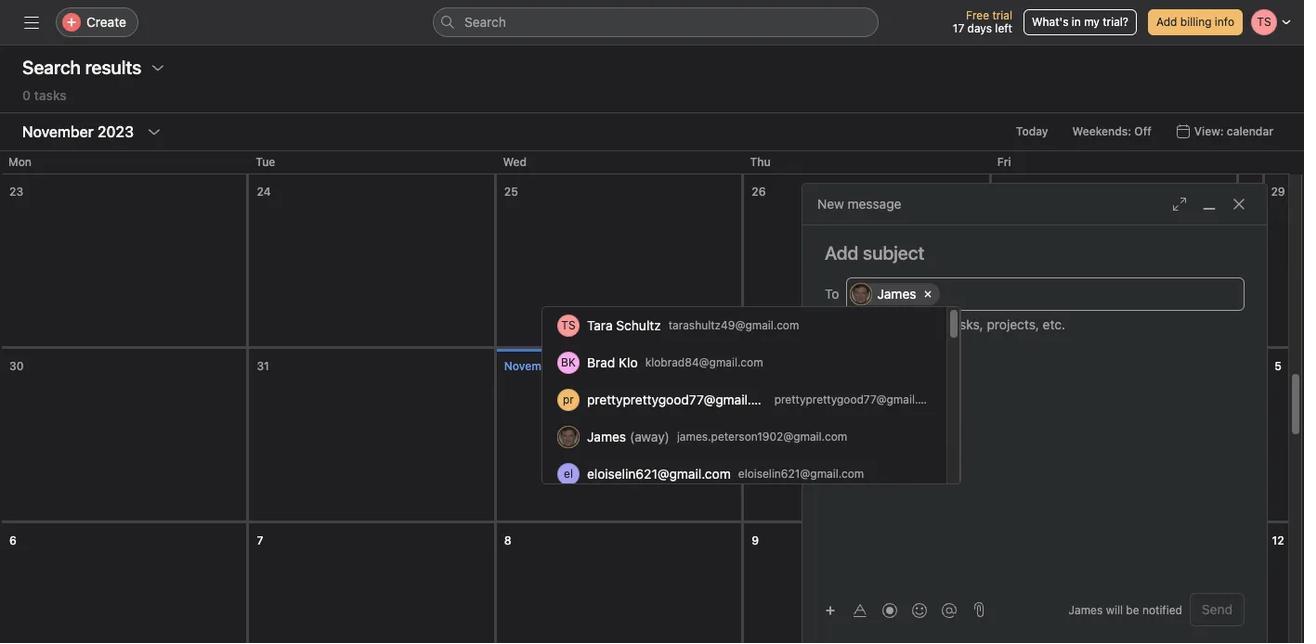 Task type: vqa. For each thing, say whether or not it's contained in the screenshot.
Add a task to this section Icon
no



Task type: describe. For each thing, give the bounding box(es) containing it.
trial
[[992, 8, 1012, 22]]

5
[[1275, 359, 1282, 373]]

31
[[257, 359, 269, 373]]

dialog containing new message
[[803, 184, 1267, 644]]

to
[[825, 286, 839, 301]]

0 tasks
[[22, 87, 67, 103]]

tue
[[256, 155, 275, 169]]

will
[[1106, 603, 1123, 617]]

at mention image
[[942, 603, 957, 618]]

expand popout to full screen image
[[1172, 197, 1187, 212]]

9
[[752, 534, 759, 548]]

today button
[[1008, 119, 1057, 145]]

james will be notified
[[1069, 603, 1182, 617]]

send button
[[1190, 594, 1245, 627]]

search list box
[[433, 7, 879, 37]]

search results
[[22, 57, 142, 78]]

calendar
[[1227, 124, 1273, 138]]

off
[[1134, 124, 1152, 138]]

0
[[22, 87, 31, 103]]

billing
[[1180, 15, 1212, 29]]

pick month image
[[147, 124, 162, 139]]

0 tasks button
[[22, 87, 67, 112]]

november 1
[[504, 359, 568, 373]]

view: calendar
[[1194, 124, 1273, 138]]

close image
[[1232, 197, 1247, 212]]

insert an object image
[[825, 605, 836, 616]]

7
[[257, 534, 263, 548]]

toolbar inside dialog
[[817, 597, 966, 624]]

27
[[999, 185, 1012, 199]]

actions image
[[151, 60, 166, 75]]

james cell
[[850, 283, 940, 306]]

6
[[9, 534, 17, 548]]

add
[[1156, 15, 1177, 29]]

james for james will be notified
[[1069, 603, 1103, 617]]

what's in my trial? button
[[1024, 9, 1137, 35]]

in
[[1072, 15, 1081, 29]]

days
[[967, 21, 992, 35]]

fri
[[997, 155, 1011, 169]]

mon
[[8, 155, 32, 169]]

none text field inside james row
[[946, 283, 960, 306]]

trial?
[[1103, 15, 1129, 29]]

new message
[[817, 196, 901, 212]]

create button
[[56, 7, 138, 37]]

notified
[[1142, 603, 1182, 617]]

wed
[[503, 155, 527, 169]]



Task type: locate. For each thing, give the bounding box(es) containing it.
12
[[1272, 534, 1284, 548]]

None text field
[[946, 283, 960, 306]]

23
[[9, 185, 23, 199]]

info
[[1215, 15, 1234, 29]]

what's in my trial?
[[1032, 15, 1129, 29]]

formatting image
[[853, 603, 868, 618]]

30
[[9, 359, 24, 373]]

emoji image
[[912, 603, 927, 618]]

add billing info
[[1156, 15, 1234, 29]]

tasks
[[34, 87, 67, 103]]

james left will
[[1069, 603, 1103, 617]]

free trial 17 days left
[[953, 8, 1012, 35]]

expand sidebar image
[[24, 15, 39, 30]]

thu
[[750, 155, 771, 169]]

weekends: off
[[1072, 124, 1152, 138]]

james
[[877, 286, 916, 302], [1069, 603, 1103, 617]]

view:
[[1194, 124, 1224, 138]]

james for james
[[877, 286, 916, 302]]

what's
[[1032, 15, 1069, 29]]

record a video image
[[882, 603, 897, 618]]

search button
[[433, 7, 879, 37]]

1 vertical spatial james
[[1069, 603, 1103, 617]]

0 vertical spatial james
[[877, 286, 916, 302]]

ja
[[855, 287, 868, 301]]

2
[[752, 359, 759, 373]]

8
[[504, 534, 512, 548]]

search
[[464, 14, 506, 30]]

minimize image
[[1202, 197, 1217, 212]]

17
[[953, 21, 964, 35]]

1 horizontal spatial james
[[1069, 603, 1103, 617]]

toolbar
[[817, 597, 966, 624]]

dialog
[[803, 184, 1267, 644]]

weekends:
[[1072, 124, 1131, 138]]

be
[[1126, 603, 1139, 617]]

0 horizontal spatial james
[[877, 286, 916, 302]]

weekends: off button
[[1064, 119, 1160, 145]]

29
[[1271, 185, 1285, 199]]

25
[[504, 185, 518, 199]]

free
[[966, 8, 989, 22]]

my
[[1084, 15, 1100, 29]]

james right the ja
[[877, 286, 916, 302]]

26
[[752, 185, 766, 199]]

november 2023
[[22, 124, 134, 140]]

send
[[1202, 602, 1233, 618]]

add billing info button
[[1148, 9, 1243, 35]]

view: calendar button
[[1167, 119, 1282, 145]]

Add subject text field
[[803, 241, 1267, 267]]

28
[[1245, 185, 1259, 199]]

today
[[1016, 124, 1048, 138]]

create
[[86, 14, 126, 30]]

november
[[504, 359, 559, 373]]

james row
[[850, 283, 1241, 310]]

left
[[995, 21, 1012, 35]]

24
[[257, 185, 271, 199]]

james inside cell
[[877, 286, 916, 302]]

1
[[562, 359, 568, 373]]



